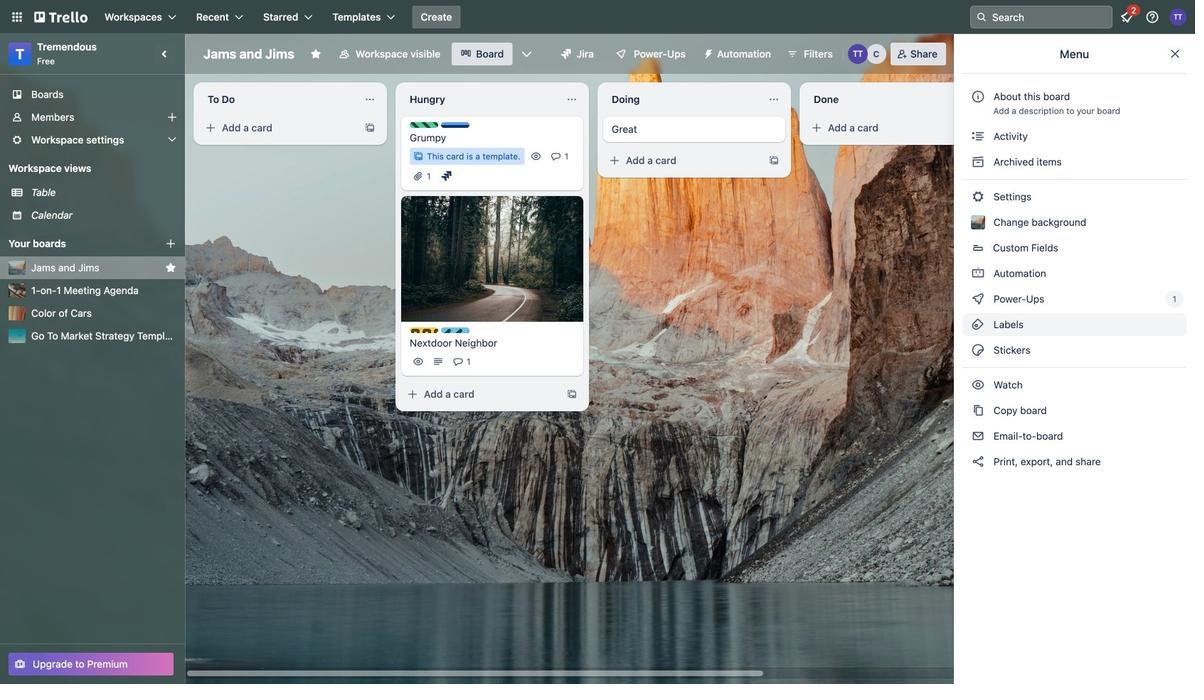 Task type: locate. For each thing, give the bounding box(es) containing it.
open information menu image
[[1145, 10, 1159, 24]]

2 sm image from the top
[[971, 318, 985, 332]]

sm image
[[697, 43, 717, 63], [971, 155, 985, 169], [439, 169, 454, 184], [971, 190, 985, 204], [971, 267, 985, 281], [971, 292, 985, 307], [971, 344, 985, 358], [971, 378, 985, 393], [971, 404, 985, 418], [971, 430, 985, 444]]

Search field
[[987, 7, 1112, 27]]

create from template… image
[[364, 122, 376, 134]]

starred icon image
[[165, 262, 176, 274]]

0 vertical spatial create from template… image
[[768, 155, 780, 166]]

0 horizontal spatial create from template… image
[[566, 389, 578, 400]]

color: blue, title: none image
[[441, 122, 469, 128]]

workspace navigation collapse icon image
[[155, 44, 175, 64]]

None text field
[[401, 88, 561, 111], [603, 88, 763, 111], [401, 88, 561, 111], [603, 88, 763, 111]]

1 horizontal spatial create from template… image
[[768, 155, 780, 166]]

2 vertical spatial sm image
[[971, 455, 985, 469]]

star or unstar board image
[[310, 48, 321, 60]]

customize views image
[[519, 47, 534, 61]]

create from template… image
[[768, 155, 780, 166], [566, 389, 578, 400]]

color: yellow, title: none image
[[410, 328, 438, 334]]

1 vertical spatial sm image
[[971, 318, 985, 332]]

3 sm image from the top
[[971, 455, 985, 469]]

primary element
[[0, 0, 1195, 34]]

1 sm image from the top
[[971, 129, 985, 144]]

None text field
[[199, 88, 359, 111], [805, 88, 965, 111], [199, 88, 359, 111], [805, 88, 965, 111]]

Board name text field
[[196, 43, 302, 65]]

sm image
[[971, 129, 985, 144], [971, 318, 985, 332], [971, 455, 985, 469]]

0 vertical spatial sm image
[[971, 129, 985, 144]]

1 vertical spatial create from template… image
[[566, 389, 578, 400]]



Task type: vqa. For each thing, say whether or not it's contained in the screenshot.
1st 9:54
no



Task type: describe. For each thing, give the bounding box(es) containing it.
your boards with 4 items element
[[9, 235, 144, 253]]

2 notifications image
[[1118, 9, 1135, 26]]

jira icon image
[[561, 49, 571, 59]]

terry turtle (terryturtle) image
[[1169, 9, 1186, 26]]

search image
[[976, 11, 987, 23]]

color: sky, title: "flying cars" element
[[441, 328, 469, 334]]

back to home image
[[34, 6, 87, 28]]

terry turtle (terryturtle) image
[[848, 44, 868, 64]]

color: green, title: none image
[[410, 122, 438, 128]]

add board image
[[165, 238, 176, 250]]

chestercheeetah (chestercheeetah) image
[[866, 44, 886, 64]]



